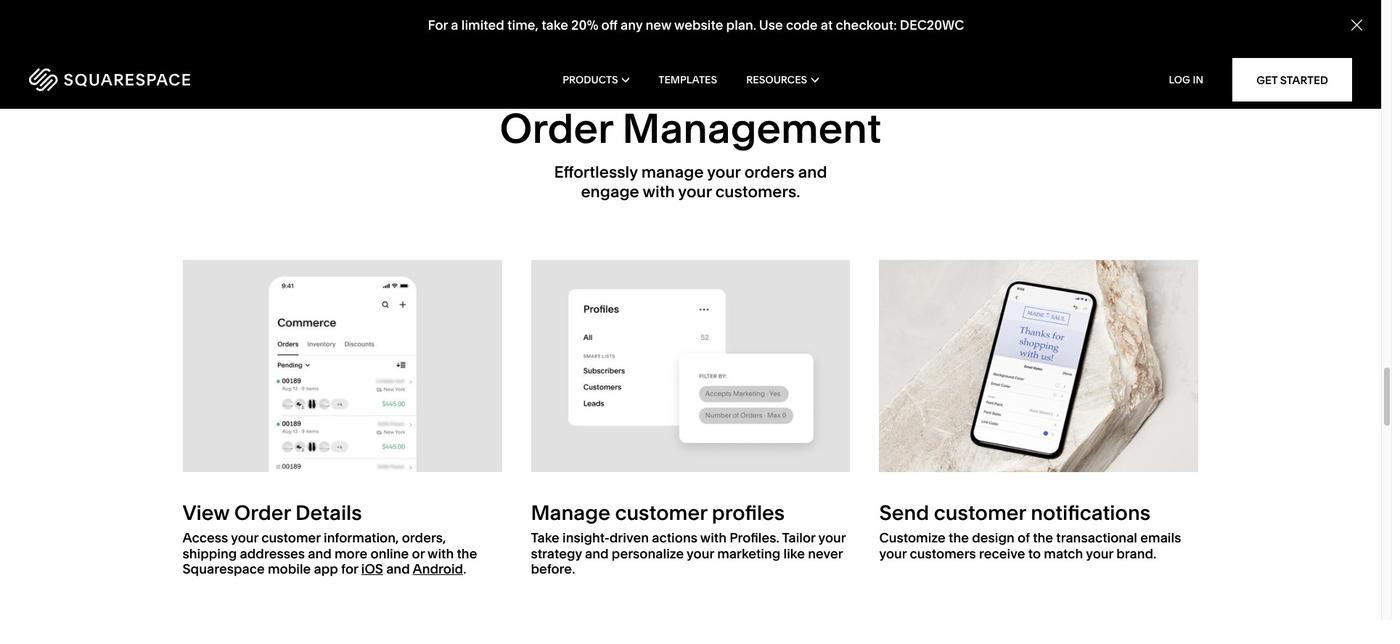 Task type: locate. For each thing, give the bounding box(es) containing it.
ios
[[361, 561, 383, 578]]

addresses
[[240, 545, 305, 562]]

new
[[646, 17, 671, 34]]

strategy
[[531, 545, 582, 562]]

your left marketing in the right bottom of the page
[[687, 545, 714, 562]]

effortlessly manage your orders and engage with your customers.
[[554, 163, 827, 201]]

the right orders, at the left of the page
[[457, 545, 477, 562]]

information,
[[324, 530, 399, 547]]

your left orders
[[707, 163, 741, 182]]

with right or
[[428, 545, 454, 562]]

view
[[183, 501, 229, 526]]

and inside manage customer profiles take insight-driven actions with profiles. tailor your strategy and personalize your marketing like never before.
[[585, 545, 609, 562]]

emails
[[1140, 530, 1181, 547]]

1 horizontal spatial order
[[500, 104, 613, 153]]

products button
[[563, 51, 629, 109]]

match
[[1044, 545, 1083, 562]]

orders,
[[402, 530, 446, 547]]

engage
[[581, 182, 639, 201]]

website
[[674, 17, 723, 34]]

with
[[643, 182, 675, 201], [700, 530, 727, 547], [428, 545, 454, 562]]

customer up actions
[[615, 501, 707, 526]]

to
[[1028, 545, 1041, 562]]

the right "of"
[[1033, 530, 1053, 547]]

2 horizontal spatial the
[[1033, 530, 1053, 547]]

insight-
[[563, 530, 610, 547]]

customize
[[879, 530, 946, 547]]

personalize
[[612, 545, 684, 562]]

1 horizontal spatial customer
[[615, 501, 707, 526]]

1 horizontal spatial with
[[643, 182, 675, 201]]

at
[[821, 17, 833, 34]]

with right actions
[[700, 530, 727, 547]]

log             in link
[[1169, 73, 1204, 86]]

with inside access your customer information, orders, shipping addresses and more online or with the squarespace mobile app for
[[428, 545, 454, 562]]

0 horizontal spatial the
[[457, 545, 477, 562]]

0 horizontal spatial with
[[428, 545, 454, 562]]

android
[[413, 561, 463, 578]]

log             in
[[1169, 73, 1204, 86]]

profiles
[[712, 501, 785, 526]]

your down view order details
[[231, 530, 258, 547]]

1 vertical spatial order
[[234, 501, 291, 526]]

your left customers. at the top of the page
[[678, 182, 712, 201]]

0 horizontal spatial order
[[234, 501, 291, 526]]

checkout:
[[836, 17, 897, 34]]

management
[[622, 104, 881, 153]]

shipping
[[183, 545, 237, 562]]

and right orders
[[798, 163, 827, 182]]

customer inside send customer notifications customize the design of the transactional emails your customers receive to match your brand.
[[934, 501, 1026, 526]]

details
[[295, 501, 362, 526]]

your
[[707, 163, 741, 182], [678, 182, 712, 201], [231, 530, 258, 547], [818, 530, 846, 547], [687, 545, 714, 562], [879, 545, 907, 562], [1086, 545, 1113, 562]]

0 horizontal spatial customer
[[261, 530, 321, 547]]

your right match
[[1086, 545, 1113, 562]]

20%
[[571, 17, 598, 34]]

customer down view order details
[[261, 530, 321, 547]]

the
[[949, 530, 969, 547], [1033, 530, 1053, 547], [457, 545, 477, 562]]

order up addresses
[[234, 501, 291, 526]]

and left driven
[[585, 545, 609, 562]]

order
[[500, 104, 613, 153], [234, 501, 291, 526]]

and
[[798, 163, 827, 182], [308, 545, 332, 562], [585, 545, 609, 562], [386, 561, 410, 578]]

time,
[[507, 17, 539, 34]]

send customer notifications customize the design of the transactional emails your customers receive to match your brand.
[[879, 501, 1181, 562]]

dec20wc
[[900, 17, 964, 34]]

templates link
[[659, 51, 717, 109]]

1 horizontal spatial the
[[949, 530, 969, 547]]

take
[[542, 17, 568, 34]]

2 horizontal spatial with
[[700, 530, 727, 547]]

resources button
[[746, 51, 819, 109]]

access
[[183, 530, 228, 547]]

your inside access your customer information, orders, shipping addresses and more online or with the squarespace mobile app for
[[231, 530, 258, 547]]

receive
[[979, 545, 1025, 562]]

with right the 'engage'
[[643, 182, 675, 201]]

squarespace
[[183, 561, 265, 578]]

get started
[[1257, 73, 1328, 87]]

brand.
[[1116, 545, 1157, 562]]

the left design
[[949, 530, 969, 547]]

and left more
[[308, 545, 332, 562]]

plan.
[[726, 17, 756, 34]]

of
[[1018, 530, 1030, 547]]

get
[[1257, 73, 1278, 87]]

in
[[1193, 73, 1204, 86]]

with inside effortlessly manage your orders and engage with your customers.
[[643, 182, 675, 201]]

2 horizontal spatial customer
[[934, 501, 1026, 526]]

customer for send
[[934, 501, 1026, 526]]

0 vertical spatial order
[[500, 104, 613, 153]]

templates
[[659, 73, 717, 86]]

manage
[[641, 163, 704, 182]]

customer up design
[[934, 501, 1026, 526]]

effortlessly
[[554, 163, 638, 182]]

send
[[879, 501, 929, 526]]

customer inside manage customer profiles take insight-driven actions with profiles. tailor your strategy and personalize your marketing like never before.
[[615, 501, 707, 526]]

and left or
[[386, 561, 410, 578]]

before.
[[531, 561, 575, 578]]

limited
[[461, 17, 504, 34]]

customer
[[615, 501, 707, 526], [934, 501, 1026, 526], [261, 530, 321, 547]]

order up effortlessly
[[500, 104, 613, 153]]

started
[[1280, 73, 1328, 87]]

customers
[[910, 545, 976, 562]]

any
[[621, 17, 643, 34]]

design
[[972, 530, 1015, 547]]

driven
[[610, 530, 649, 547]]



Task type: describe. For each thing, give the bounding box(es) containing it.
and inside effortlessly manage your orders and engage with your customers.
[[798, 163, 827, 182]]

tailor
[[782, 530, 816, 547]]

example store notification on phone image
[[879, 260, 1199, 472]]

for
[[428, 17, 448, 34]]

order management
[[500, 104, 881, 153]]

for a limited time, take 20% off any new website plan. use code at checkout: dec20wc
[[428, 17, 964, 34]]

never
[[808, 545, 843, 562]]

or
[[412, 545, 425, 562]]

take
[[531, 530, 559, 547]]

online
[[371, 545, 409, 562]]

ios link
[[361, 561, 383, 578]]

transactional
[[1056, 530, 1137, 547]]

marketing
[[717, 545, 781, 562]]

app
[[314, 561, 338, 578]]

resources
[[746, 73, 807, 86]]

orders
[[744, 163, 794, 182]]

customers.
[[715, 182, 800, 201]]

get started link
[[1233, 58, 1352, 102]]

profiles.
[[730, 530, 779, 547]]

like
[[784, 545, 805, 562]]

customer profiles ui on squarespace app image
[[531, 260, 850, 472]]

with inside manage customer profiles take insight-driven actions with profiles. tailor your strategy and personalize your marketing like never before.
[[700, 530, 727, 547]]

manage customer profiles take insight-driven actions with profiles. tailor your strategy and personalize your marketing like never before.
[[531, 501, 846, 578]]

commerce orders ui on squarespace app image
[[183, 260, 502, 472]]

.
[[463, 561, 466, 578]]

the inside access your customer information, orders, shipping addresses and more online or with the squarespace mobile app for
[[457, 545, 477, 562]]

code
[[786, 17, 818, 34]]

notifications
[[1031, 501, 1151, 526]]

and inside access your customer information, orders, shipping addresses and more online or with the squarespace mobile app for
[[308, 545, 332, 562]]

your down send
[[879, 545, 907, 562]]

use
[[759, 17, 783, 34]]

mobile
[[268, 561, 311, 578]]

your right the tailor
[[818, 530, 846, 547]]

products
[[563, 73, 618, 86]]

actions
[[652, 530, 697, 547]]

view order details
[[183, 501, 362, 526]]

customer inside access your customer information, orders, shipping addresses and more online or with the squarespace mobile app for
[[261, 530, 321, 547]]

access your customer information, orders, shipping addresses and more online or with the squarespace mobile app for
[[183, 530, 477, 578]]

ios and android .
[[361, 561, 466, 578]]

manage
[[531, 501, 610, 526]]

squarespace logo link
[[29, 68, 294, 91]]

for
[[341, 561, 358, 578]]

customer for manage
[[615, 501, 707, 526]]

android link
[[413, 561, 463, 578]]

off
[[601, 17, 618, 34]]

squarespace logo image
[[29, 68, 190, 91]]

more
[[335, 545, 367, 562]]

a
[[451, 17, 458, 34]]

log
[[1169, 73, 1190, 86]]



Task type: vqa. For each thing, say whether or not it's contained in the screenshot.
'NEVER'
yes



